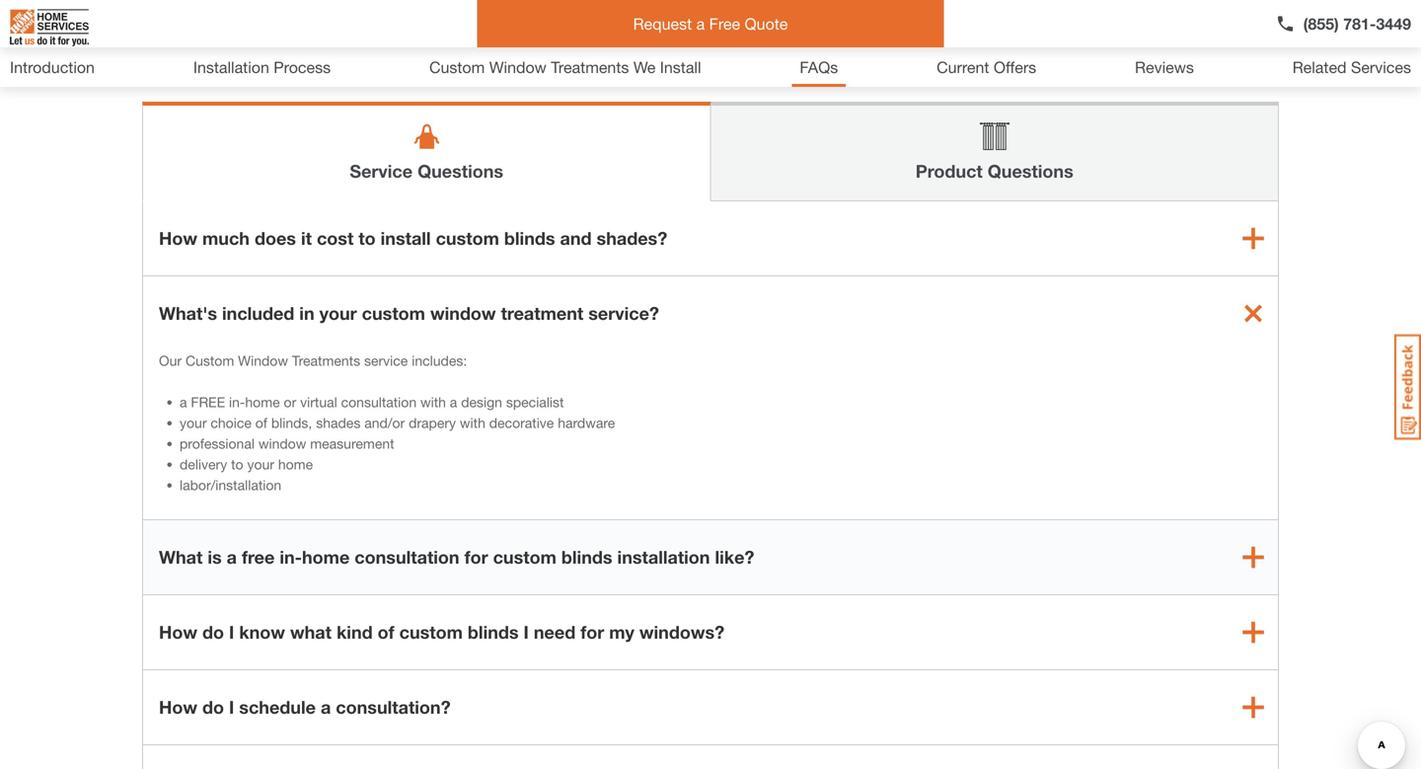 Task type: describe. For each thing, give the bounding box(es) containing it.
in- inside a free in-home or virtual consultation with a design specialist your choice of blinds, shades and/or drapery with decorative hardware professional window measurement delivery to your home labor/installation
[[229, 394, 245, 410]]

labor/installation
[[180, 477, 282, 493]]

request a free quote button
[[477, 0, 944, 47]]

0 vertical spatial home
[[245, 394, 280, 410]]

0 vertical spatial with
[[421, 394, 446, 410]]

related services
[[1293, 58, 1412, 77]]

1 vertical spatial blinds
[[562, 546, 613, 568]]

how much does it cost to install custom blinds and shades?
[[159, 228, 668, 249]]

a free in-home or virtual consultation with a design specialist your choice of blinds, shades and/or drapery with decorative hardware professional window measurement delivery to your home labor/installation
[[180, 394, 615, 493]]

custom right install
[[436, 228, 499, 249]]

much
[[202, 228, 250, 249]]

i for how do i know what kind of custom blinds i need for my windows?
[[229, 621, 234, 643]]

how for how do i schedule a consultation?
[[159, 696, 197, 718]]

design
[[461, 394, 502, 410]]

free
[[709, 14, 740, 33]]

2 vertical spatial home
[[302, 546, 350, 568]]

1 vertical spatial for
[[581, 621, 604, 643]]

1 horizontal spatial window
[[489, 58, 547, 77]]

quote
[[745, 14, 788, 33]]

and
[[560, 228, 592, 249]]

windows?
[[640, 621, 725, 643]]

service
[[350, 160, 413, 182]]

services
[[1351, 58, 1412, 77]]

blinds,
[[271, 415, 312, 431]]

custom up need
[[493, 546, 557, 568]]

1 vertical spatial your
[[180, 415, 207, 431]]

questions for service questions
[[418, 160, 504, 182]]

consultation?
[[336, 696, 451, 718]]

(855) 781-3449 link
[[1276, 12, 1412, 36]]

custom right kind
[[399, 621, 463, 643]]

feedback link image
[[1395, 334, 1422, 440]]

kind
[[337, 621, 373, 643]]

hardware
[[558, 415, 615, 431]]

and/or
[[365, 415, 405, 431]]

free
[[191, 394, 225, 410]]

(855) 781-3449
[[1304, 14, 1412, 33]]

what is a free in-home consultation for custom blinds installation like?
[[159, 546, 755, 568]]

1 horizontal spatial treatments
[[551, 58, 629, 77]]

consultation for for
[[355, 546, 460, 568]]

how for how much does it cost to install custom blinds and shades?
[[159, 228, 197, 249]]

request
[[633, 14, 692, 33]]

does
[[255, 228, 296, 249]]

our
[[159, 352, 182, 369]]

1 horizontal spatial your
[[247, 456, 274, 472]]

asked
[[667, 24, 761, 61]]

measurement
[[310, 435, 394, 452]]

frequently
[[499, 24, 658, 61]]

a inside button
[[697, 14, 705, 33]]

in
[[299, 303, 315, 324]]

custom up service
[[362, 303, 425, 324]]

how for how do i know what kind of custom blinds i need for my windows?
[[159, 621, 197, 643]]

do for know
[[202, 621, 224, 643]]

0 vertical spatial custom
[[429, 58, 485, 77]]

service?
[[589, 303, 659, 324]]

1 vertical spatial window
[[238, 352, 288, 369]]

1 vertical spatial custom
[[186, 352, 234, 369]]

install
[[381, 228, 431, 249]]

current offers
[[937, 58, 1037, 77]]

1 horizontal spatial to
[[359, 228, 376, 249]]

delivery
[[180, 456, 227, 472]]

1 horizontal spatial with
[[460, 415, 486, 431]]

0 horizontal spatial for
[[465, 546, 488, 568]]

request a free quote
[[633, 14, 788, 33]]

shades?
[[597, 228, 668, 249]]



Task type: locate. For each thing, give the bounding box(es) containing it.
1 do from the top
[[202, 621, 224, 643]]

0 vertical spatial your
[[319, 303, 357, 324]]

home down blinds,
[[278, 456, 313, 472]]

installation
[[618, 546, 710, 568]]

0 vertical spatial do
[[202, 621, 224, 643]]

choice
[[211, 415, 252, 431]]

do for schedule
[[202, 696, 224, 718]]

consultation inside a free in-home or virtual consultation with a design specialist your choice of blinds, shades and/or drapery with decorative hardware professional window measurement delivery to your home labor/installation
[[341, 394, 417, 410]]

frequently asked questions
[[499, 24, 923, 61]]

in- up choice
[[229, 394, 245, 410]]

1 horizontal spatial of
[[378, 621, 395, 643]]

what's
[[159, 303, 217, 324]]

i
[[229, 621, 234, 643], [524, 621, 529, 643], [229, 696, 234, 718]]

2 do from the top
[[202, 696, 224, 718]]

service questions
[[350, 160, 504, 182]]

2 horizontal spatial your
[[319, 303, 357, 324]]

process
[[274, 58, 331, 77]]

specialist
[[506, 394, 564, 410]]

2 how from the top
[[159, 621, 197, 643]]

schedule
[[239, 696, 316, 718]]

of
[[255, 415, 267, 431], [378, 621, 395, 643]]

do left know
[[202, 621, 224, 643]]

0 horizontal spatial custom
[[186, 352, 234, 369]]

1 horizontal spatial window
[[430, 303, 496, 324]]

do
[[202, 621, 224, 643], [202, 696, 224, 718]]

how
[[159, 228, 197, 249], [159, 621, 197, 643], [159, 696, 197, 718]]

0 horizontal spatial of
[[255, 415, 267, 431]]

our custom window treatments service includes:
[[159, 352, 467, 369]]

1 horizontal spatial for
[[581, 621, 604, 643]]

with down design
[[460, 415, 486, 431]]

1 vertical spatial with
[[460, 415, 486, 431]]

questions for product questions
[[988, 160, 1074, 182]]

what's included in your custom window treatment service?
[[159, 303, 659, 324]]

0 horizontal spatial window
[[238, 352, 288, 369]]

product questions
[[916, 160, 1074, 182]]

installation process
[[193, 58, 331, 77]]

to
[[359, 228, 376, 249], [231, 456, 243, 472]]

window inside a free in-home or virtual consultation with a design specialist your choice of blinds, shades and/or drapery with decorative hardware professional window measurement delivery to your home labor/installation
[[259, 435, 306, 452]]

1 how from the top
[[159, 228, 197, 249]]

how do i schedule a consultation?
[[159, 696, 451, 718]]

window
[[430, 303, 496, 324], [259, 435, 306, 452]]

2 vertical spatial how
[[159, 696, 197, 718]]

0 horizontal spatial to
[[231, 456, 243, 472]]

to up labor/installation
[[231, 456, 243, 472]]

blinds for and
[[504, 228, 555, 249]]

1 vertical spatial do
[[202, 696, 224, 718]]

offers
[[994, 58, 1037, 77]]

0 vertical spatial for
[[465, 546, 488, 568]]

consultation up and/or
[[341, 394, 417, 410]]

what
[[159, 546, 203, 568]]

0 vertical spatial how
[[159, 228, 197, 249]]

with up the drapery
[[421, 394, 446, 410]]

window up includes:
[[430, 303, 496, 324]]

shades
[[316, 415, 361, 431]]

of right choice
[[255, 415, 267, 431]]

0 vertical spatial in-
[[229, 394, 245, 410]]

questions
[[770, 24, 923, 61], [418, 160, 504, 182], [988, 160, 1074, 182]]

1 vertical spatial consultation
[[355, 546, 460, 568]]

your up labor/installation
[[247, 456, 274, 472]]

1 horizontal spatial questions
[[770, 24, 923, 61]]

treatments left we
[[551, 58, 629, 77]]

home left or
[[245, 394, 280, 410]]

reviews
[[1135, 58, 1194, 77]]

1 vertical spatial window
[[259, 435, 306, 452]]

blinds left 'and'
[[504, 228, 555, 249]]

0 vertical spatial window
[[489, 58, 547, 77]]

install
[[660, 58, 701, 77]]

introduction
[[10, 58, 95, 77]]

product
[[916, 160, 983, 182]]

custom
[[429, 58, 485, 77], [186, 352, 234, 369]]

0 vertical spatial window
[[430, 303, 496, 324]]

need
[[534, 621, 576, 643]]

1 vertical spatial in-
[[280, 546, 302, 568]]

0 horizontal spatial treatments
[[292, 352, 360, 369]]

drapery
[[409, 415, 456, 431]]

your down free
[[180, 415, 207, 431]]

know
[[239, 621, 285, 643]]

of inside a free in-home or virtual consultation with a design specialist your choice of blinds, shades and/or drapery with decorative hardware professional window measurement delivery to your home labor/installation
[[255, 415, 267, 431]]

(855)
[[1304, 14, 1339, 33]]

2 horizontal spatial questions
[[988, 160, 1074, 182]]

faqs
[[800, 58, 838, 77]]

installation
[[193, 58, 269, 77]]

in- right free
[[280, 546, 302, 568]]

1 vertical spatial of
[[378, 621, 395, 643]]

i left know
[[229, 621, 234, 643]]

your
[[319, 303, 357, 324], [180, 415, 207, 431], [247, 456, 274, 472]]

1 horizontal spatial in-
[[280, 546, 302, 568]]

with
[[421, 394, 446, 410], [460, 415, 486, 431]]

like?
[[715, 546, 755, 568]]

0 horizontal spatial window
[[259, 435, 306, 452]]

0 vertical spatial to
[[359, 228, 376, 249]]

consultation up how do i know what kind of custom blinds i need for my windows? in the bottom of the page
[[355, 546, 460, 568]]

do it for you logo image
[[10, 1, 89, 54]]

for left the my
[[581, 621, 604, 643]]

home right free
[[302, 546, 350, 568]]

0 horizontal spatial your
[[180, 415, 207, 431]]

1 horizontal spatial custom
[[429, 58, 485, 77]]

service
[[364, 352, 408, 369]]

of right kind
[[378, 621, 395, 643]]

to inside a free in-home or virtual consultation with a design specialist your choice of blinds, shades and/or drapery with decorative hardware professional window measurement delivery to your home labor/installation
[[231, 456, 243, 472]]

0 horizontal spatial with
[[421, 394, 446, 410]]

1 vertical spatial home
[[278, 456, 313, 472]]

1 vertical spatial to
[[231, 456, 243, 472]]

0 vertical spatial blinds
[[504, 228, 555, 249]]

current
[[937, 58, 990, 77]]

it
[[301, 228, 312, 249]]

includes:
[[412, 352, 467, 369]]

to right cost
[[359, 228, 376, 249]]

or
[[284, 394, 296, 410]]

consultation for with
[[341, 394, 417, 410]]

free
[[242, 546, 275, 568]]

a
[[697, 14, 705, 33], [180, 394, 187, 410], [450, 394, 457, 410], [227, 546, 237, 568], [321, 696, 331, 718]]

do left schedule
[[202, 696, 224, 718]]

1 vertical spatial how
[[159, 621, 197, 643]]

cost
[[317, 228, 354, 249]]

for
[[465, 546, 488, 568], [581, 621, 604, 643]]

related
[[1293, 58, 1347, 77]]

0 vertical spatial treatments
[[551, 58, 629, 77]]

0 horizontal spatial questions
[[418, 160, 504, 182]]

blinds left installation
[[562, 546, 613, 568]]

0 horizontal spatial in-
[[229, 394, 245, 410]]

2 vertical spatial your
[[247, 456, 274, 472]]

window down blinds,
[[259, 435, 306, 452]]

home
[[245, 394, 280, 410], [278, 456, 313, 472], [302, 546, 350, 568]]

consultation
[[341, 394, 417, 410], [355, 546, 460, 568]]

included
[[222, 303, 294, 324]]

custom window treatments we install
[[429, 58, 701, 77]]

custom
[[436, 228, 499, 249], [362, 303, 425, 324], [493, 546, 557, 568], [399, 621, 463, 643]]

blinds left need
[[468, 621, 519, 643]]

3449
[[1377, 14, 1412, 33]]

my
[[609, 621, 635, 643]]

we
[[634, 58, 656, 77]]

in-
[[229, 394, 245, 410], [280, 546, 302, 568]]

virtual
[[300, 394, 337, 410]]

treatments
[[551, 58, 629, 77], [292, 352, 360, 369]]

treatments up virtual
[[292, 352, 360, 369]]

your right in
[[319, 303, 357, 324]]

is
[[208, 546, 222, 568]]

decorative
[[489, 415, 554, 431]]

3 how from the top
[[159, 696, 197, 718]]

treatment
[[501, 303, 584, 324]]

blinds for i
[[468, 621, 519, 643]]

0 vertical spatial of
[[255, 415, 267, 431]]

for up how do i know what kind of custom blinds i need for my windows? in the bottom of the page
[[465, 546, 488, 568]]

1 vertical spatial treatments
[[292, 352, 360, 369]]

how do i know what kind of custom blinds i need for my windows?
[[159, 621, 725, 643]]

blinds
[[504, 228, 555, 249], [562, 546, 613, 568], [468, 621, 519, 643]]

i for how do i schedule a consultation?
[[229, 696, 234, 718]]

i left schedule
[[229, 696, 234, 718]]

i left need
[[524, 621, 529, 643]]

2 vertical spatial blinds
[[468, 621, 519, 643]]

window
[[489, 58, 547, 77], [238, 352, 288, 369]]

what
[[290, 621, 332, 643]]

professional
[[180, 435, 255, 452]]

0 vertical spatial consultation
[[341, 394, 417, 410]]

781-
[[1344, 14, 1377, 33]]



Task type: vqa. For each thing, say whether or not it's contained in the screenshot.
I
yes



